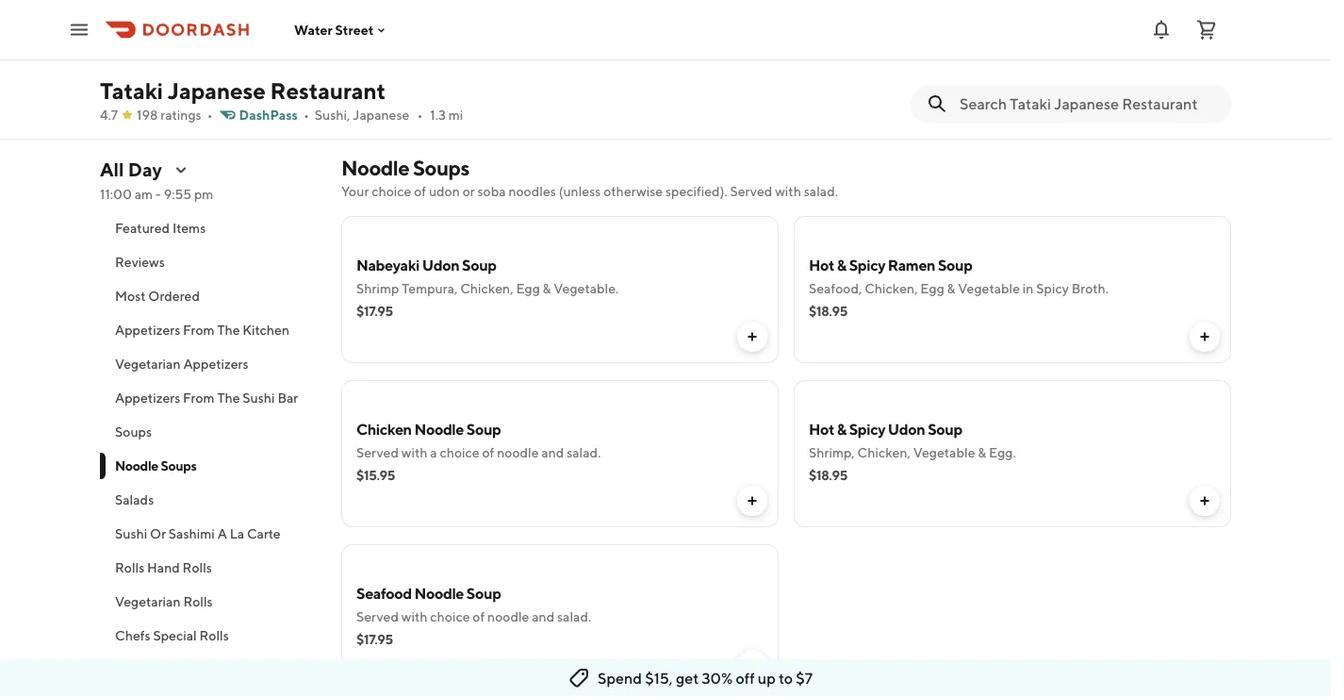 Task type: describe. For each thing, give the bounding box(es) containing it.
kitchen
[[243, 322, 290, 338]]

0 horizontal spatial sushi
[[115, 526, 147, 541]]

noodle soups
[[115, 458, 197, 473]]

tataki japanese restaurant
[[100, 77, 386, 104]]

ratings
[[161, 107, 202, 123]]

in
[[1023, 281, 1034, 296]]

& up seafood,
[[837, 256, 847, 274]]

your
[[341, 183, 369, 199]]

water
[[294, 22, 333, 37]]

rolls right hand
[[183, 560, 212, 575]]

fried
[[115, 662, 146, 677]]

spend $15, get 30% off up to $7
[[598, 669, 813, 687]]

or
[[463, 183, 475, 199]]

broth.
[[1072, 281, 1109, 296]]

tataki
[[100, 77, 163, 104]]

hot & spicy ramen soup seafood, chicken, egg & vegetable in spicy broth. $18.95
[[809, 256, 1109, 319]]

and inside chicken noodle soup served with a choice of noodle and salad. $15.95
[[542, 445, 564, 460]]

vegetarian rolls button
[[100, 585, 319, 619]]

featured items
[[115, 220, 206, 236]]

1.3
[[430, 107, 446, 123]]

most ordered
[[115, 288, 200, 304]]

specified).
[[666, 183, 728, 199]]

1 horizontal spatial sushi
[[243, 390, 275, 406]]

chicken
[[357, 420, 412, 438]]

noodle inside seafood noodle soup served with choice of noodle and salad. $17.95
[[488, 609, 530, 624]]

chefs special rolls
[[115, 628, 229, 643]]

or
[[150, 526, 166, 541]]

dashpass
[[239, 107, 298, 123]]

0 items, open order cart image
[[1196, 18, 1219, 41]]

udon
[[429, 183, 460, 199]]

vegetarian appetizers
[[115, 356, 249, 372]]

nabeyaki udon soup shrimp tempura, chicken, egg & vegetable. $17.95
[[357, 256, 619, 319]]

choice inside chicken noodle soup served with a choice of noodle and salad. $15.95
[[440, 445, 480, 460]]

bar
[[278, 390, 298, 406]]

4.7
[[100, 107, 118, 123]]

• for 198 ratings •
[[207, 107, 213, 123]]

$15,
[[645, 669, 673, 687]]

vegetarian appetizers button
[[100, 347, 319, 381]]

soba
[[478, 183, 506, 199]]

salad. inside noodle soups your choice of udon or soba noodles (unless otherwise specified). served with salad.
[[804, 183, 838, 199]]

water street
[[294, 22, 374, 37]]

198 ratings •
[[137, 107, 213, 123]]

special
[[153, 628, 197, 643]]

11:00 am - 9:55 pm
[[100, 186, 213, 202]]

fried noodles
[[115, 662, 200, 677]]

la
[[230, 526, 244, 541]]

sushi,
[[315, 107, 350, 123]]

noodle soups your choice of udon or soba noodles (unless otherwise specified). served with salad.
[[341, 156, 838, 199]]

$18.95 inside hot & spicy udon soup shrimp, chicken, vegetable & egg. $18.95
[[809, 467, 848, 483]]

add item to cart image for nabeyaki udon soup
[[745, 329, 760, 344]]

a
[[430, 445, 437, 460]]

1 vertical spatial appetizers
[[183, 356, 249, 372]]

vegetable.
[[554, 281, 619, 296]]

seafood,
[[809, 281, 862, 296]]

dashpass •
[[239, 107, 309, 123]]

with inside noodle soups your choice of udon or soba noodles (unless otherwise specified). served with salad.
[[775, 183, 802, 199]]

11:00
[[100, 186, 132, 202]]

soup inside nabeyaki udon soup shrimp tempura, chicken, egg & vegetable. $17.95
[[462, 256, 497, 274]]

noodles
[[149, 662, 200, 677]]

sushi, japanese • 1.3 mi
[[315, 107, 463, 123]]

chicken, for hot & spicy udon soup
[[858, 445, 911, 460]]

• for sushi, japanese • 1.3 mi
[[417, 107, 423, 123]]

$18.95 inside the hot & spicy ramen soup seafood, chicken, egg & vegetable in spicy broth. $18.95
[[809, 303, 848, 319]]

soups inside soups button
[[115, 424, 152, 440]]

items
[[173, 220, 206, 236]]

and inside seafood noodle soup served with choice of noodle and salad. $17.95
[[532, 609, 555, 624]]

ramen
[[888, 256, 936, 274]]

9:55
[[164, 186, 192, 202]]

reviews button
[[100, 245, 319, 279]]

with for seafood noodle soup
[[402, 609, 428, 624]]

add item to cart image for hot & spicy udon soup
[[1198, 493, 1213, 508]]

japanese for tataki
[[168, 77, 266, 104]]

street
[[335, 22, 374, 37]]

sashimi
[[169, 526, 215, 541]]

chefs
[[115, 628, 151, 643]]

am
[[135, 186, 153, 202]]

salads
[[115, 492, 154, 507]]

udon inside hot & spicy udon soup shrimp, chicken, vegetable & egg. $18.95
[[888, 420, 926, 438]]

notification bell image
[[1151, 18, 1173, 41]]

choice inside noodle soups your choice of udon or soba noodles (unless otherwise specified). served with salad.
[[372, 183, 412, 199]]

rolls hand rolls
[[115, 560, 212, 575]]

appetizers from the kitchen button
[[100, 313, 319, 347]]

vegetarian for vegetarian appetizers
[[115, 356, 181, 372]]

add item to cart image for hot & spicy ramen soup
[[1198, 329, 1213, 344]]

chicken, for hot & spicy ramen soup
[[865, 281, 918, 296]]

choice inside seafood noodle soup served with choice of noodle and salad. $17.95
[[430, 609, 470, 624]]

soups for noodle soups your choice of udon or soba noodles (unless otherwise specified). served with salad.
[[413, 156, 470, 180]]

sushi or sashimi a la carte
[[115, 526, 281, 541]]

seafood noodle soup served with choice of noodle and salad. $17.95
[[357, 584, 592, 647]]

otherwise
[[604, 183, 663, 199]]

& left in
[[948, 281, 956, 296]]

a
[[218, 526, 227, 541]]

rolls inside the vegetarian rolls button
[[183, 594, 213, 609]]

& inside nabeyaki udon soup shrimp tempura, chicken, egg & vegetable. $17.95
[[543, 281, 551, 296]]

rolls inside the chefs special rolls "button"
[[199, 628, 229, 643]]

sushi or sashimi a la carte button
[[100, 517, 319, 551]]

from for sushi
[[183, 390, 215, 406]]

Item Search search field
[[960, 93, 1217, 114]]

shrimp
[[357, 281, 399, 296]]

noodle inside seafood noodle soup served with choice of noodle and salad. $17.95
[[415, 584, 464, 602]]

30%
[[702, 669, 733, 687]]

chicken noodle soup served with a choice of noodle and salad. $15.95
[[357, 420, 601, 483]]

appetizers for appetizers from the kitchen
[[115, 322, 180, 338]]

chefs special rolls button
[[100, 619, 319, 653]]

of inside chicken noodle soup served with a choice of noodle and salad. $15.95
[[482, 445, 495, 460]]



Task type: vqa. For each thing, say whether or not it's contained in the screenshot.


Task type: locate. For each thing, give the bounding box(es) containing it.
vegetarian inside button
[[115, 356, 181, 372]]

salad. inside seafood noodle soup served with choice of noodle and salad. $17.95
[[557, 609, 592, 624]]

the for kitchen
[[217, 322, 240, 338]]

1 vertical spatial vegetarian
[[115, 594, 181, 609]]

0 vertical spatial of
[[414, 183, 426, 199]]

from down vegetarian appetizers button on the left of the page
[[183, 390, 215, 406]]

japanese right the sushi,
[[353, 107, 410, 123]]

0 horizontal spatial •
[[207, 107, 213, 123]]

featured items button
[[100, 211, 319, 245]]

hot up seafood,
[[809, 256, 835, 274]]

the
[[217, 322, 240, 338], [217, 390, 240, 406]]

1 vertical spatial of
[[482, 445, 495, 460]]

spicy up shrimp,
[[850, 420, 886, 438]]

most
[[115, 288, 146, 304]]

$18.95 down seafood,
[[809, 303, 848, 319]]

•
[[207, 107, 213, 123], [304, 107, 309, 123], [417, 107, 423, 123]]

restaurant
[[270, 77, 386, 104]]

most ordered button
[[100, 279, 319, 313]]

hot
[[809, 256, 835, 274], [809, 420, 835, 438]]

0 vertical spatial japanese
[[168, 77, 266, 104]]

of inside noodle soups your choice of udon or soba noodles (unless otherwise specified). served with salad.
[[414, 183, 426, 199]]

served for seafood noodle soup
[[357, 609, 399, 624]]

seafood inside seafood noodle soup served with choice of noodle and salad. $17.95
[[357, 584, 412, 602]]

open menu image
[[68, 18, 91, 41]]

2 from from the top
[[183, 390, 215, 406]]

appetizers down most ordered at the left of the page
[[115, 322, 180, 338]]

0 vertical spatial seafood
[[357, 17, 412, 34]]

udon
[[422, 256, 460, 274], [888, 420, 926, 438]]

0 vertical spatial served
[[730, 183, 773, 199]]

0 vertical spatial hot
[[809, 256, 835, 274]]

1 vertical spatial $17.95
[[357, 631, 393, 647]]

chicken, right tempura,
[[460, 281, 514, 296]]

soup inside the hot & spicy ramen soup seafood, chicken, egg & vegetable in spicy broth. $18.95
[[938, 256, 973, 274]]

hand
[[147, 560, 180, 575]]

$9.50
[[357, 45, 392, 60]]

1 egg from the left
[[516, 281, 540, 296]]

vegetarian down the appetizers from the kitchen
[[115, 356, 181, 372]]

chicken,
[[460, 281, 514, 296], [865, 281, 918, 296], [858, 445, 911, 460]]

2 vertical spatial of
[[473, 609, 485, 624]]

1 vertical spatial served
[[357, 445, 399, 460]]

1 vertical spatial salad.
[[567, 445, 601, 460]]

rolls down rolls hand rolls button at the bottom
[[183, 594, 213, 609]]

2 • from the left
[[304, 107, 309, 123]]

2 vegetarian from the top
[[115, 594, 181, 609]]

sushi left the or
[[115, 526, 147, 541]]

from
[[183, 322, 215, 338], [183, 390, 215, 406]]

off
[[736, 669, 755, 687]]

udon inside nabeyaki udon soup shrimp tempura, chicken, egg & vegetable. $17.95
[[422, 256, 460, 274]]

• left the sushi,
[[304, 107, 309, 123]]

0 vertical spatial with
[[775, 183, 802, 199]]

spicy inside hot & spicy udon soup shrimp, chicken, vegetable & egg. $18.95
[[850, 420, 886, 438]]

& left egg.
[[978, 445, 987, 460]]

spicy
[[850, 256, 886, 274], [1037, 281, 1069, 296], [850, 420, 886, 438]]

2 hot from the top
[[809, 420, 835, 438]]

soups down soups button
[[161, 458, 197, 473]]

hot up shrimp,
[[809, 420, 835, 438]]

noodle inside noodle soups your choice of udon or soba noodles (unless otherwise specified). served with salad.
[[341, 156, 410, 180]]

& left vegetable.
[[543, 281, 551, 296]]

1 vertical spatial $18.95
[[809, 467, 848, 483]]

egg inside nabeyaki udon soup shrimp tempura, chicken, egg & vegetable. $17.95
[[516, 281, 540, 296]]

vegetable left egg.
[[914, 445, 976, 460]]

salads button
[[100, 483, 319, 517]]

water street button
[[294, 22, 389, 37]]

1 vegetarian from the top
[[115, 356, 181, 372]]

0 vertical spatial and
[[542, 445, 564, 460]]

egg
[[516, 281, 540, 296], [921, 281, 945, 296]]

2 vertical spatial salad.
[[557, 609, 592, 624]]

all day
[[100, 158, 162, 181]]

soup inside chicken noodle soup served with a choice of noodle and salad. $15.95
[[467, 420, 501, 438]]

$18.95 down shrimp,
[[809, 467, 848, 483]]

noodle inside chicken noodle soup served with a choice of noodle and salad. $15.95
[[415, 420, 464, 438]]

japanese up ratings
[[168, 77, 266, 104]]

add item to cart image
[[1198, 493, 1213, 508], [745, 657, 760, 673]]

1 vertical spatial spicy
[[1037, 281, 1069, 296]]

2 horizontal spatial •
[[417, 107, 423, 123]]

1 vertical spatial with
[[402, 445, 428, 460]]

2 $18.95 from the top
[[809, 467, 848, 483]]

served for chicken noodle soup
[[357, 445, 399, 460]]

day
[[128, 158, 162, 181]]

soups inside noodle soups your choice of udon or soba noodles (unless otherwise specified). served with salad.
[[413, 156, 470, 180]]

spicy up seafood,
[[850, 256, 886, 274]]

up
[[758, 669, 776, 687]]

0 vertical spatial appetizers
[[115, 322, 180, 338]]

1 horizontal spatial •
[[304, 107, 309, 123]]

1 horizontal spatial japanese
[[353, 107, 410, 123]]

spicy for hot & spicy ramen soup
[[850, 256, 886, 274]]

1 from from the top
[[183, 322, 215, 338]]

vegetarian for vegetarian rolls
[[115, 594, 181, 609]]

appetizers down appetizers from the kitchen button
[[183, 356, 249, 372]]

1 horizontal spatial udon
[[888, 420, 926, 438]]

$17.95
[[357, 303, 393, 319], [357, 631, 393, 647]]

2 vertical spatial appetizers
[[115, 390, 180, 406]]

chicken, down the ramen
[[865, 281, 918, 296]]

1 $18.95 from the top
[[809, 303, 848, 319]]

0 horizontal spatial japanese
[[168, 77, 266, 104]]

nabeyaki
[[357, 256, 420, 274]]

• right ratings
[[207, 107, 213, 123]]

0 vertical spatial vegetable
[[959, 281, 1021, 296]]

$18.95
[[809, 303, 848, 319], [809, 467, 848, 483]]

chicken, inside hot & spicy udon soup shrimp, chicken, vegetable & egg. $18.95
[[858, 445, 911, 460]]

japanese for sushi,
[[353, 107, 410, 123]]

mi
[[449, 107, 463, 123]]

carte
[[247, 526, 281, 541]]

soups up udon
[[413, 156, 470, 180]]

2 $17.95 from the top
[[357, 631, 393, 647]]

hot & spicy udon soup shrimp, chicken, vegetable & egg. $18.95
[[809, 420, 1016, 483]]

$17.95 inside nabeyaki udon soup shrimp tempura, chicken, egg & vegetable. $17.95
[[357, 303, 393, 319]]

hot for hot & spicy ramen soup
[[809, 256, 835, 274]]

soup inside seafood noodle soup served with choice of noodle and salad. $17.95
[[467, 584, 501, 602]]

0 vertical spatial $18.95
[[809, 303, 848, 319]]

1 vertical spatial hot
[[809, 420, 835, 438]]

198
[[137, 107, 158, 123]]

the inside appetizers from the sushi bar button
[[217, 390, 240, 406]]

1 vertical spatial choice
[[440, 445, 480, 460]]

0 vertical spatial salad.
[[804, 183, 838, 199]]

soups
[[413, 156, 470, 180], [115, 424, 152, 440], [161, 458, 197, 473]]

hot inside hot & spicy udon soup shrimp, chicken, vegetable & egg. $18.95
[[809, 420, 835, 438]]

appetizers from the sushi bar button
[[100, 381, 319, 415]]

2 the from the top
[[217, 390, 240, 406]]

chicken, inside nabeyaki udon soup shrimp tempura, chicken, egg & vegetable. $17.95
[[460, 281, 514, 296]]

served inside seafood noodle soup served with choice of noodle and salad. $17.95
[[357, 609, 399, 624]]

egg.
[[989, 445, 1016, 460]]

seafood for seafood noodle soup served with choice of noodle and salad. $17.95
[[357, 584, 412, 602]]

reviews
[[115, 254, 165, 270]]

salad. inside chicken noodle soup served with a choice of noodle and salad. $15.95
[[567, 445, 601, 460]]

0 horizontal spatial add item to cart image
[[745, 657, 760, 673]]

hot for hot & spicy udon soup
[[809, 420, 835, 438]]

2 vertical spatial served
[[357, 609, 399, 624]]

noodle
[[497, 445, 539, 460], [488, 609, 530, 624]]

0 vertical spatial the
[[217, 322, 240, 338]]

1 vertical spatial seafood
[[357, 584, 412, 602]]

seafood soup
[[357, 17, 449, 34]]

1 vertical spatial the
[[217, 390, 240, 406]]

noodle
[[341, 156, 410, 180], [415, 420, 464, 438], [115, 458, 158, 473], [415, 584, 464, 602]]

1 vertical spatial udon
[[888, 420, 926, 438]]

0 horizontal spatial soups
[[115, 424, 152, 440]]

2 vertical spatial soups
[[161, 458, 197, 473]]

1 horizontal spatial add item to cart image
[[1198, 493, 1213, 508]]

2 vertical spatial choice
[[430, 609, 470, 624]]

1 vertical spatial vegetable
[[914, 445, 976, 460]]

the down vegetarian appetizers button on the left of the page
[[217, 390, 240, 406]]

the left kitchen
[[217, 322, 240, 338]]

1 $17.95 from the top
[[357, 303, 393, 319]]

spend
[[598, 669, 642, 687]]

1 vertical spatial and
[[532, 609, 555, 624]]

all
[[100, 158, 124, 181]]

0 horizontal spatial udon
[[422, 256, 460, 274]]

vegetable inside hot & spicy udon soup shrimp, chicken, vegetable & egg. $18.95
[[914, 445, 976, 460]]

1 • from the left
[[207, 107, 213, 123]]

0 vertical spatial soups
[[413, 156, 470, 180]]

soup inside hot & spicy udon soup shrimp, chicken, vegetable & egg. $18.95
[[928, 420, 963, 438]]

vegetable inside the hot & spicy ramen soup seafood, chicken, egg & vegetable in spicy broth. $18.95
[[959, 281, 1021, 296]]

$17.95 inside seafood noodle soup served with choice of noodle and salad. $17.95
[[357, 631, 393, 647]]

with inside chicken noodle soup served with a choice of noodle and salad. $15.95
[[402, 445, 428, 460]]

served inside noodle soups your choice of udon or soba noodles (unless otherwise specified). served with salad.
[[730, 183, 773, 199]]

egg down the ramen
[[921, 281, 945, 296]]

0 vertical spatial udon
[[422, 256, 460, 274]]

rolls left hand
[[115, 560, 145, 575]]

1 hot from the top
[[809, 256, 835, 274]]

2 vertical spatial with
[[402, 609, 428, 624]]

spicy right in
[[1037, 281, 1069, 296]]

0 vertical spatial vegetarian
[[115, 356, 181, 372]]

chicken, inside the hot & spicy ramen soup seafood, chicken, egg & vegetable in spicy broth. $18.95
[[865, 281, 918, 296]]

& up shrimp,
[[837, 420, 847, 438]]

0 vertical spatial $17.95
[[357, 303, 393, 319]]

0 vertical spatial sushi
[[243, 390, 275, 406]]

0 vertical spatial spicy
[[850, 256, 886, 274]]

with for chicken noodle soup
[[402, 445, 428, 460]]

appetizers for appetizers from the sushi bar
[[115, 390, 180, 406]]

1 vertical spatial noodle
[[488, 609, 530, 624]]

1 vertical spatial from
[[183, 390, 215, 406]]

noodle inside chicken noodle soup served with a choice of noodle and salad. $15.95
[[497, 445, 539, 460]]

rolls hand rolls button
[[100, 551, 319, 585]]

$7
[[796, 669, 813, 687]]

choice
[[372, 183, 412, 199], [440, 445, 480, 460], [430, 609, 470, 624]]

vegetarian rolls
[[115, 594, 213, 609]]

soups for noodle soups
[[161, 458, 197, 473]]

$15.95
[[357, 467, 395, 483]]

1 vertical spatial japanese
[[353, 107, 410, 123]]

from down most ordered button
[[183, 322, 215, 338]]

the for sushi
[[217, 390, 240, 406]]

0 vertical spatial from
[[183, 322, 215, 338]]

hot inside the hot & spicy ramen soup seafood, chicken, egg & vegetable in spicy broth. $18.95
[[809, 256, 835, 274]]

vegetable left in
[[959, 281, 1021, 296]]

-
[[156, 186, 161, 202]]

0 vertical spatial choice
[[372, 183, 412, 199]]

soups button
[[100, 415, 319, 449]]

get
[[676, 669, 699, 687]]

(unless
[[559, 183, 601, 199]]

soup
[[415, 17, 449, 34], [462, 256, 497, 274], [938, 256, 973, 274], [467, 420, 501, 438], [928, 420, 963, 438], [467, 584, 501, 602]]

1 vertical spatial sushi
[[115, 526, 147, 541]]

noodles
[[509, 183, 556, 199]]

add item to cart image
[[745, 329, 760, 344], [1198, 329, 1213, 344], [745, 493, 760, 508]]

appetizers down the vegetarian appetizers
[[115, 390, 180, 406]]

egg left vegetable.
[[516, 281, 540, 296]]

seafood for seafood soup
[[357, 17, 412, 34]]

2 horizontal spatial soups
[[413, 156, 470, 180]]

0 vertical spatial noodle
[[497, 445, 539, 460]]

tempura,
[[402, 281, 458, 296]]

1 vertical spatial soups
[[115, 424, 152, 440]]

appetizers from the sushi bar
[[115, 390, 298, 406]]

pm
[[194, 186, 213, 202]]

of
[[414, 183, 426, 199], [482, 445, 495, 460], [473, 609, 485, 624]]

2 vertical spatial spicy
[[850, 420, 886, 438]]

ordered
[[148, 288, 200, 304]]

of inside seafood noodle soup served with choice of noodle and salad. $17.95
[[473, 609, 485, 624]]

3 • from the left
[[417, 107, 423, 123]]

chicken, right shrimp,
[[858, 445, 911, 460]]

sushi left bar
[[243, 390, 275, 406]]

1 the from the top
[[217, 322, 240, 338]]

1 horizontal spatial egg
[[921, 281, 945, 296]]

2 seafood from the top
[[357, 584, 412, 602]]

the inside appetizers from the kitchen button
[[217, 322, 240, 338]]

with inside seafood noodle soup served with choice of noodle and salad. $17.95
[[402, 609, 428, 624]]

egg inside the hot & spicy ramen soup seafood, chicken, egg & vegetable in spicy broth. $18.95
[[921, 281, 945, 296]]

to
[[779, 669, 793, 687]]

0 horizontal spatial egg
[[516, 281, 540, 296]]

• left 1.3
[[417, 107, 423, 123]]

2 egg from the left
[[921, 281, 945, 296]]

soups up the noodle soups
[[115, 424, 152, 440]]

0 vertical spatial add item to cart image
[[1198, 493, 1213, 508]]

rolls down the vegetarian rolls button
[[199, 628, 229, 643]]

1 vertical spatial add item to cart image
[[745, 657, 760, 673]]

appetizers from the kitchen
[[115, 322, 290, 338]]

fried noodles button
[[100, 653, 319, 687]]

vegetarian inside button
[[115, 594, 181, 609]]

spicy for hot & spicy udon soup
[[850, 420, 886, 438]]

add item to cart image for seafood noodle soup
[[745, 657, 760, 673]]

from for kitchen
[[183, 322, 215, 338]]

shrimp,
[[809, 445, 855, 460]]

add item to cart image for chicken noodle soup
[[745, 493, 760, 508]]

served inside chicken noodle soup served with a choice of noodle and salad. $15.95
[[357, 445, 399, 460]]

menus image
[[174, 162, 189, 177]]

1 horizontal spatial soups
[[161, 458, 197, 473]]

vegetarian up chefs
[[115, 594, 181, 609]]

featured
[[115, 220, 170, 236]]

1 seafood from the top
[[357, 17, 412, 34]]

vegetable
[[959, 281, 1021, 296], [914, 445, 976, 460]]



